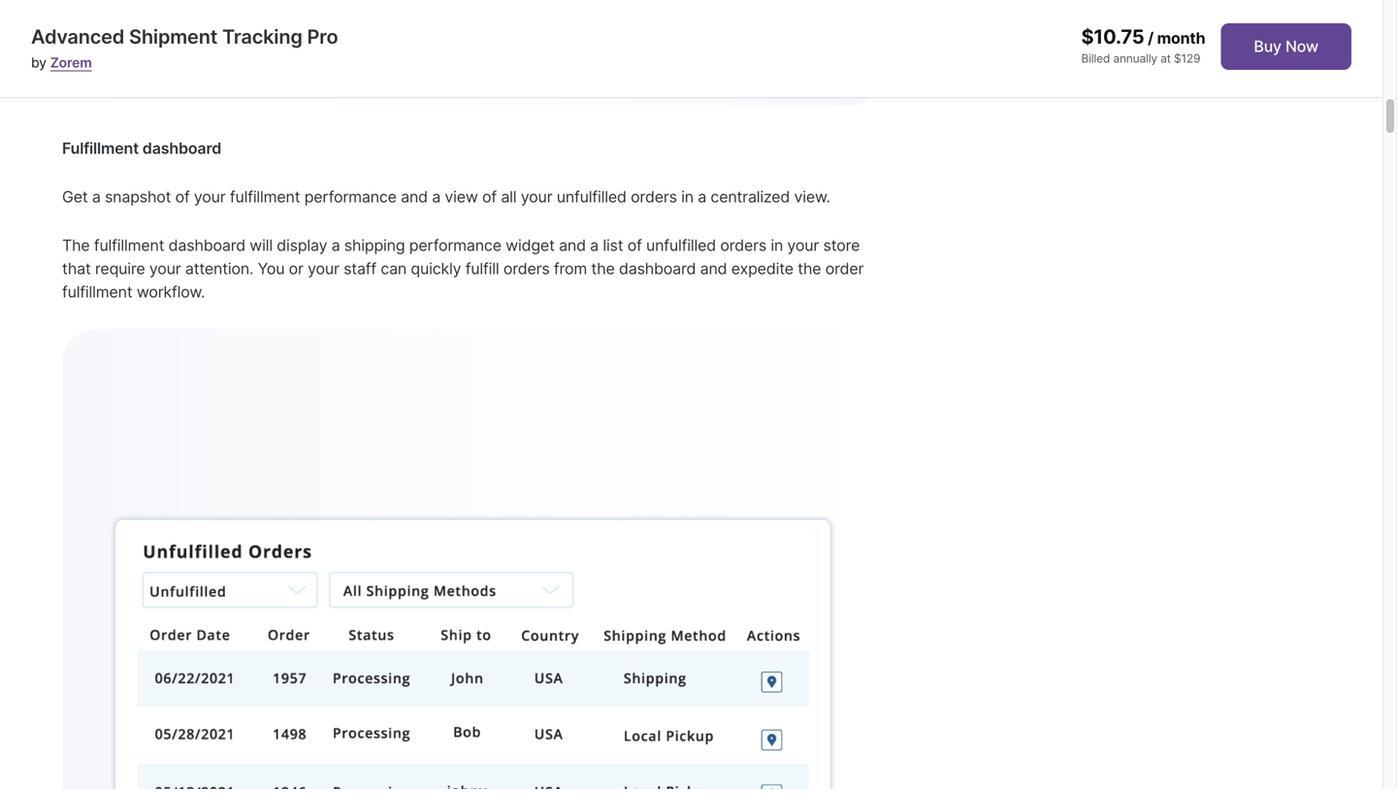 Task type: locate. For each thing, give the bounding box(es) containing it.
the fulfillment dashboard will display a shipping performance widget and a list of unfulfilled orders in your store that require your attention. you or your staff can quickly fulfill orders from the dashboard and expedite the order fulfillment workflow.
[[62, 236, 864, 301]]

now
[[1286, 37, 1319, 56]]

1 vertical spatial fulfillment
[[94, 236, 164, 255]]

fulfillment
[[62, 139, 139, 158]]

a left list
[[590, 236, 599, 255]]

2 the from the left
[[798, 259, 822, 278]]

of right snapshot
[[175, 187, 190, 206]]

1 the from the left
[[591, 259, 615, 278]]

in for a
[[681, 187, 694, 206]]

orders up the "expedite"
[[720, 236, 767, 255]]

0 vertical spatial orders
[[631, 187, 677, 206]]

$10.75
[[1082, 25, 1145, 49]]

1 horizontal spatial and
[[559, 236, 586, 255]]

fulfillment
[[230, 187, 300, 206], [94, 236, 164, 255], [62, 282, 132, 301]]

fulfillment dashboard
[[62, 139, 221, 158]]

1 vertical spatial orders
[[720, 236, 767, 255]]

expedite
[[732, 259, 794, 278]]

billed
[[1082, 51, 1111, 66]]

0 vertical spatial performance
[[304, 187, 397, 206]]

fulfillment down that
[[62, 282, 132, 301]]

in for your
[[771, 236, 783, 255]]

shipping
[[344, 236, 405, 255]]

order
[[826, 259, 864, 278]]

performance
[[304, 187, 397, 206], [409, 236, 502, 255]]

2 horizontal spatial orders
[[720, 236, 767, 255]]

0 horizontal spatial in
[[681, 187, 694, 206]]

dashboard up snapshot
[[142, 139, 221, 158]]

1 vertical spatial unfulfilled
[[646, 236, 716, 255]]

fulfillment up require
[[94, 236, 164, 255]]

orders
[[631, 187, 677, 206], [720, 236, 767, 255], [504, 259, 550, 278]]

unfulfilled up list
[[557, 187, 627, 206]]

of
[[175, 187, 190, 206], [482, 187, 497, 206], [628, 236, 642, 255]]

of inside the fulfillment dashboard will display a shipping performance widget and a list of unfulfilled orders in your store that require your attention. you or your staff can quickly fulfill orders from the dashboard and expedite the order fulfillment workflow.
[[628, 236, 642, 255]]

the left order
[[798, 259, 822, 278]]

you
[[258, 259, 285, 278]]

0 vertical spatial fulfillment
[[230, 187, 300, 206]]

advanced shipment tracking pro by zorem
[[31, 25, 338, 71]]

buy now
[[1254, 37, 1319, 56]]

0 horizontal spatial the
[[591, 259, 615, 278]]

a right get
[[92, 187, 101, 206]]

unfulfilled for of
[[646, 236, 716, 255]]

1 horizontal spatial the
[[798, 259, 822, 278]]

and left the "expedite"
[[700, 259, 727, 278]]

your up "workflow."
[[149, 259, 181, 278]]

tracking
[[222, 25, 303, 49]]

2 horizontal spatial and
[[700, 259, 727, 278]]

1 horizontal spatial in
[[771, 236, 783, 255]]

0 vertical spatial in
[[681, 187, 694, 206]]

0 horizontal spatial performance
[[304, 187, 397, 206]]

and up from
[[559, 236, 586, 255]]

unfulfilled inside the fulfillment dashboard will display a shipping performance widget and a list of unfulfilled orders in your store that require your attention. you or your staff can quickly fulfill orders from the dashboard and expedite the order fulfillment workflow.
[[646, 236, 716, 255]]

display
[[277, 236, 327, 255]]

dashboard
[[142, 139, 221, 158], [169, 236, 246, 255], [619, 259, 696, 278]]

a
[[92, 187, 101, 206], [432, 187, 441, 206], [698, 187, 707, 206], [332, 236, 340, 255], [590, 236, 599, 255]]

1 vertical spatial and
[[559, 236, 586, 255]]

0 vertical spatial unfulfilled
[[557, 187, 627, 206]]

2 vertical spatial and
[[700, 259, 727, 278]]

a right display
[[332, 236, 340, 255]]

1 vertical spatial in
[[771, 236, 783, 255]]

2 horizontal spatial of
[[628, 236, 642, 255]]

and left the view
[[401, 187, 428, 206]]

in inside the fulfillment dashboard will display a shipping performance widget and a list of unfulfilled orders in your store that require your attention. you or your staff can quickly fulfill orders from the dashboard and expedite the order fulfillment workflow.
[[771, 236, 783, 255]]

1 horizontal spatial orders
[[631, 187, 677, 206]]

dashboard up attention.
[[169, 236, 246, 255]]

fulfillment up the "will"
[[230, 187, 300, 206]]

1 horizontal spatial unfulfilled
[[646, 236, 716, 255]]

snapshot
[[105, 187, 171, 206]]

1 horizontal spatial performance
[[409, 236, 502, 255]]

and
[[401, 187, 428, 206], [559, 236, 586, 255], [700, 259, 727, 278]]

widget
[[506, 236, 555, 255]]

in
[[681, 187, 694, 206], [771, 236, 783, 255]]

in left centralized
[[681, 187, 694, 206]]

performance up "shipping"
[[304, 187, 397, 206]]

performance up quickly
[[409, 236, 502, 255]]

in up the "expedite"
[[771, 236, 783, 255]]

from
[[554, 259, 587, 278]]

1 horizontal spatial of
[[482, 187, 497, 206]]

get
[[62, 187, 88, 206]]

the
[[591, 259, 615, 278], [798, 259, 822, 278]]

0 horizontal spatial unfulfilled
[[557, 187, 627, 206]]

buy
[[1254, 37, 1282, 56]]

the down list
[[591, 259, 615, 278]]

of left "all"
[[482, 187, 497, 206]]

orders down widget
[[504, 259, 550, 278]]

buy now link
[[1221, 23, 1352, 70]]

orders left centralized
[[631, 187, 677, 206]]

unfulfilled right list
[[646, 236, 716, 255]]

dashboard down list
[[619, 259, 696, 278]]

unfulfilled
[[557, 187, 627, 206], [646, 236, 716, 255]]

1 vertical spatial dashboard
[[169, 236, 246, 255]]

your
[[194, 187, 226, 206], [521, 187, 553, 206], [788, 236, 819, 255], [149, 259, 181, 278], [308, 259, 340, 278]]

$129
[[1174, 51, 1201, 66]]

2 vertical spatial orders
[[504, 259, 550, 278]]

of right list
[[628, 236, 642, 255]]

can
[[381, 259, 407, 278]]

0 vertical spatial and
[[401, 187, 428, 206]]

1 vertical spatial performance
[[409, 236, 502, 255]]

a left centralized
[[698, 187, 707, 206]]



Task type: vqa. For each thing, say whether or not it's contained in the screenshot.
a's orders
yes



Task type: describe. For each thing, give the bounding box(es) containing it.
list
[[603, 236, 624, 255]]

centralized
[[711, 187, 790, 206]]

0 horizontal spatial of
[[175, 187, 190, 206]]

store
[[824, 236, 860, 255]]

month
[[1158, 29, 1206, 48]]

/
[[1148, 29, 1154, 48]]

the
[[62, 236, 90, 255]]

a left the view
[[432, 187, 441, 206]]

0 horizontal spatial orders
[[504, 259, 550, 278]]

performance inside the fulfillment dashboard will display a shipping performance widget and a list of unfulfilled orders in your store that require your attention. you or your staff can quickly fulfill orders from the dashboard and expedite the order fulfillment workflow.
[[409, 236, 502, 255]]

workflow.
[[137, 282, 205, 301]]

0 horizontal spatial and
[[401, 187, 428, 206]]

your right snapshot
[[194, 187, 226, 206]]

$10.75 / month billed annually at $129
[[1082, 25, 1206, 66]]

your left store
[[788, 236, 819, 255]]

staff
[[344, 259, 377, 278]]

quickly
[[411, 259, 461, 278]]

view.
[[794, 187, 831, 206]]

attention.
[[185, 259, 254, 278]]

unfulfilled for your
[[557, 187, 627, 206]]

zorem link
[[50, 54, 92, 71]]

your right "or"
[[308, 259, 340, 278]]

0 vertical spatial dashboard
[[142, 139, 221, 158]]

get a snapshot of your fulfillment performance and a view of all your unfulfilled orders in a centralized view.
[[62, 187, 831, 206]]

view
[[445, 187, 478, 206]]

that
[[62, 259, 91, 278]]

will
[[250, 236, 273, 255]]

annually
[[1114, 51, 1158, 66]]

by
[[31, 54, 46, 71]]

2 vertical spatial fulfillment
[[62, 282, 132, 301]]

pro
[[307, 25, 338, 49]]

orders for a
[[631, 187, 677, 206]]

or
[[289, 259, 304, 278]]

orders for your
[[720, 236, 767, 255]]

fulfill
[[466, 259, 499, 278]]

shipment
[[129, 25, 218, 49]]

all
[[501, 187, 517, 206]]

require
[[95, 259, 145, 278]]

your right "all"
[[521, 187, 553, 206]]

2 vertical spatial dashboard
[[619, 259, 696, 278]]

advanced
[[31, 25, 124, 49]]

at
[[1161, 51, 1171, 66]]

zorem
[[50, 54, 92, 71]]



